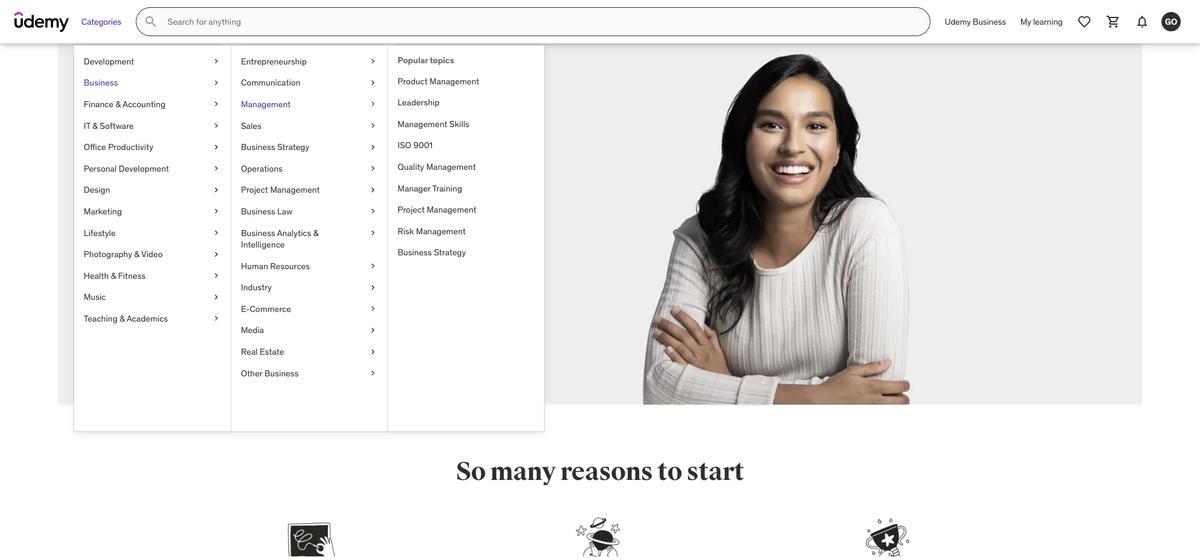 Task type: locate. For each thing, give the bounding box(es) containing it.
it & software
[[84, 120, 134, 131]]

video
[[141, 249, 163, 260]]

development down categories dropdown button
[[84, 56, 134, 67]]

business strategy link down risk management
[[388, 242, 544, 263]]

xsmall image inside business law link
[[368, 206, 378, 217]]

xsmall image for development
[[212, 55, 221, 67]]

xsmall image inside design link
[[212, 184, 221, 196]]

entrepreneurship
[[241, 56, 307, 67]]

leadership link
[[388, 92, 544, 113]]

0 vertical spatial project management
[[241, 184, 320, 195]]

photography & video link
[[74, 244, 231, 265]]

xsmall image inside business link
[[212, 77, 221, 89]]

business analytics & intelligence link
[[231, 222, 387, 255]]

xsmall image inside industry link
[[368, 282, 378, 294]]

0 vertical spatial strategy
[[277, 142, 309, 152]]

xsmall image for design
[[212, 184, 221, 196]]

0 vertical spatial project
[[241, 184, 268, 195]]

project management up law
[[241, 184, 320, 195]]

business strategy
[[241, 142, 309, 152], [398, 247, 466, 258]]

project for business
[[241, 184, 268, 195]]

project management up risk management
[[398, 204, 477, 215]]

xsmall image for personal development
[[212, 163, 221, 174]]

0 vertical spatial business strategy link
[[231, 136, 387, 158]]

xsmall image inside management link
[[368, 98, 378, 110]]

project management
[[241, 184, 320, 195], [398, 204, 477, 215]]

xsmall image for business analytics & intelligence
[[368, 227, 378, 239]]

management skills
[[398, 118, 470, 129]]

strategy
[[277, 142, 309, 152], [434, 247, 466, 258]]

manager training link
[[388, 178, 544, 199]]

project down operations
[[241, 184, 268, 195]]

risk management
[[398, 226, 466, 236]]

1 vertical spatial project
[[398, 204, 425, 215]]

xsmall image inside human resources 'link'
[[368, 260, 378, 272]]

xsmall image inside office productivity "link"
[[212, 141, 221, 153]]

office
[[84, 142, 106, 152]]

business up intelligence at the left top of page
[[241, 227, 275, 238]]

0 horizontal spatial project
[[241, 184, 268, 195]]

xsmall image inside 'finance & accounting' link
[[212, 98, 221, 110]]

xsmall image inside real estate link
[[368, 346, 378, 358]]

xsmall image inside media link
[[368, 325, 378, 336]]

software
[[100, 120, 134, 131]]

1 vertical spatial business strategy
[[398, 247, 466, 258]]

my learning
[[1021, 16, 1063, 27]]

go
[[1165, 16, 1178, 27]]

management skills link
[[388, 113, 544, 135]]

teaching & academics link
[[74, 308, 231, 329]]

xsmall image inside business strategy link
[[368, 141, 378, 153]]

iso 9001 link
[[388, 135, 544, 156]]

lives
[[235, 241, 258, 256]]

xsmall image inside other business "link"
[[368, 368, 378, 379]]

xsmall image for finance & accounting
[[212, 98, 221, 110]]

reasons
[[560, 456, 653, 488]]

& right it
[[93, 120, 98, 131]]

business strategy down risk management
[[398, 247, 466, 258]]

0 horizontal spatial project management link
[[231, 179, 387, 201]]

project for risk
[[398, 204, 425, 215]]

xsmall image for media
[[368, 325, 378, 336]]

0 horizontal spatial project management
[[241, 184, 320, 195]]

& right 'finance' at the left top
[[116, 99, 121, 109]]

xsmall image for operations
[[368, 163, 378, 174]]

& for academics
[[120, 313, 125, 324]]

Search for anything text field
[[165, 11, 916, 32]]

risk
[[398, 226, 414, 236]]

1 vertical spatial business strategy link
[[388, 242, 544, 263]]

management down "communication"
[[241, 99, 291, 109]]

xsmall image inside the marketing link
[[212, 206, 221, 217]]

xsmall image inside "health & fitness" link
[[212, 270, 221, 282]]

other
[[241, 368, 262, 379]]

1 horizontal spatial strategy
[[434, 247, 466, 258]]

sales
[[241, 120, 262, 131]]

finance & accounting
[[84, 99, 165, 109]]

xsmall image inside teaching & academics link
[[212, 313, 221, 325]]

development down office productivity "link"
[[119, 163, 169, 174]]

it
[[84, 120, 91, 131]]

business strategy link
[[231, 136, 387, 158], [388, 242, 544, 263]]

1 horizontal spatial project management
[[398, 204, 477, 215]]

xsmall image inside business analytics & intelligence link
[[368, 227, 378, 239]]

project management link
[[231, 179, 387, 201], [388, 199, 544, 221]]

xsmall image inside it & software "link"
[[212, 120, 221, 132]]

xsmall image
[[368, 55, 378, 67], [212, 77, 221, 89], [368, 77, 378, 89], [212, 120, 221, 132], [212, 141, 221, 153], [368, 141, 378, 153], [212, 163, 221, 174], [368, 163, 378, 174], [368, 184, 378, 196], [368, 206, 378, 217], [212, 227, 221, 239], [368, 227, 378, 239], [212, 248, 221, 260], [368, 260, 378, 272], [368, 282, 378, 294], [212, 291, 221, 303], [368, 303, 378, 315], [212, 313, 221, 325], [368, 325, 378, 336]]

operations
[[241, 163, 283, 174]]

xsmall image inside e-commerce link
[[368, 303, 378, 315]]

fitness
[[118, 270, 146, 281]]

health & fitness
[[84, 270, 146, 281]]

xsmall image
[[212, 55, 221, 67], [212, 98, 221, 110], [368, 98, 378, 110], [368, 120, 378, 132], [212, 184, 221, 196], [212, 206, 221, 217], [212, 270, 221, 282], [368, 346, 378, 358], [368, 368, 378, 379]]

marketing link
[[74, 201, 231, 222]]

& right teaching
[[120, 313, 125, 324]]

business down estate
[[265, 368, 299, 379]]

0 vertical spatial development
[[84, 56, 134, 67]]

business link
[[74, 72, 231, 94]]

xsmall image inside sales link
[[368, 120, 378, 132]]

strategy inside management element
[[434, 247, 466, 258]]

& for fitness
[[111, 270, 116, 281]]

xsmall image inside entrepreneurship link
[[368, 55, 378, 67]]

management up 9001
[[398, 118, 447, 129]]

popular topics
[[398, 55, 454, 66]]

& right analytics at the left top
[[313, 227, 319, 238]]

quality
[[398, 161, 424, 172]]

xsmall image for office productivity
[[212, 141, 221, 153]]

xsmall image inside communication link
[[368, 77, 378, 89]]

strategy down sales link
[[277, 142, 309, 152]]

xsmall image inside operations 'link'
[[368, 163, 378, 174]]

xsmall image for teaching & academics
[[212, 313, 221, 325]]

xsmall image for other business
[[368, 368, 378, 379]]

xsmall image inside lifestyle link
[[212, 227, 221, 239]]

human
[[241, 261, 268, 271]]

many
[[490, 456, 556, 488]]

xsmall image for project management
[[368, 184, 378, 196]]

business down "risk"
[[398, 247, 432, 258]]

1 horizontal spatial business strategy link
[[388, 242, 544, 263]]

xsmall image for communication
[[368, 77, 378, 89]]

management
[[430, 76, 479, 86], [241, 99, 291, 109], [398, 118, 447, 129], [426, 161, 476, 172], [270, 184, 320, 195], [427, 204, 477, 215], [416, 226, 466, 236]]

business strategy up operations
[[241, 142, 309, 152]]

so many reasons to start
[[456, 456, 744, 488]]

xsmall image inside photography & video link
[[212, 248, 221, 260]]

& inside "link"
[[93, 120, 98, 131]]

project management link for business law
[[231, 179, 387, 201]]

learning
[[1033, 16, 1063, 27]]

topics
[[430, 55, 454, 66]]

law
[[277, 206, 293, 217]]

quality management
[[398, 161, 476, 172]]

office productivity link
[[74, 136, 231, 158]]

xsmall image for lifestyle
[[212, 227, 221, 239]]

business strategy inside management element
[[398, 247, 466, 258]]

project management link down training
[[388, 199, 544, 221]]

project down manager in the left top of the page
[[398, 204, 425, 215]]

0 vertical spatial business strategy
[[241, 142, 309, 152]]

business
[[973, 16, 1006, 27], [84, 77, 118, 88], [241, 142, 275, 152], [241, 206, 275, 217], [241, 227, 275, 238], [398, 247, 432, 258], [265, 368, 299, 379]]

strategy down risk management link
[[434, 247, 466, 258]]

business right udemy
[[973, 16, 1006, 27]]

0 horizontal spatial business strategy
[[241, 142, 309, 152]]

xsmall image inside music link
[[212, 291, 221, 303]]

project management link up law
[[231, 179, 387, 201]]

& right health
[[111, 270, 116, 281]]

udemy business link
[[938, 7, 1013, 36]]

to
[[658, 456, 682, 488]]

project
[[241, 184, 268, 195], [398, 204, 425, 215]]

0 horizontal spatial strategy
[[277, 142, 309, 152]]

health & fitness link
[[74, 265, 231, 287]]

office productivity
[[84, 142, 153, 152]]

leadership
[[398, 97, 440, 108]]

design
[[84, 184, 110, 195]]

xsmall image for business
[[212, 77, 221, 89]]

an
[[280, 225, 293, 240]]

business strategy link down management link
[[231, 136, 387, 158]]

training
[[432, 183, 462, 194]]

start
[[687, 456, 744, 488]]

1 horizontal spatial project
[[398, 204, 425, 215]]

finance
[[84, 99, 114, 109]]

xsmall image inside "personal development" link
[[212, 163, 221, 174]]

xsmall image for business strategy
[[368, 141, 378, 153]]

my learning link
[[1013, 7, 1070, 36]]

1 horizontal spatial project management link
[[388, 199, 544, 221]]

real estate link
[[231, 341, 387, 363]]

& for video
[[134, 249, 139, 260]]

marketing
[[84, 206, 122, 217]]

and
[[348, 225, 367, 240]]

udemy image
[[14, 11, 69, 32]]

project inside management element
[[398, 204, 425, 215]]

industry link
[[231, 277, 387, 298]]

manager
[[398, 183, 431, 194]]

1 vertical spatial strategy
[[434, 247, 466, 258]]

1 horizontal spatial business strategy
[[398, 247, 466, 258]]

operations link
[[231, 158, 387, 179]]

go link
[[1157, 7, 1186, 36]]

& left video
[[134, 249, 139, 260]]

0 horizontal spatial business strategy link
[[231, 136, 387, 158]]

commerce
[[250, 303, 291, 314]]

submit search image
[[144, 14, 158, 29]]

1 vertical spatial project management
[[398, 204, 477, 215]]

project management inside management element
[[398, 204, 477, 215]]

with
[[235, 184, 299, 222]]

popular
[[398, 55, 428, 66]]

xsmall image inside development link
[[212, 55, 221, 67]]



Task type: vqa. For each thing, say whether or not it's contained in the screenshot.
'Business Strategy' link
yes



Task type: describe. For each thing, give the bounding box(es) containing it.
sales link
[[231, 115, 387, 136]]

my
[[1021, 16, 1032, 27]]

e-commerce
[[241, 303, 291, 314]]

notifications image
[[1135, 14, 1150, 29]]

teach
[[323, 151, 402, 188]]

—
[[261, 241, 271, 256]]

entrepreneurship link
[[231, 51, 387, 72]]

photography & video
[[84, 249, 163, 260]]

development link
[[74, 51, 231, 72]]

teaching & academics
[[84, 313, 168, 324]]

management element
[[387, 46, 544, 431]]

e-
[[241, 303, 250, 314]]

udemy
[[945, 16, 971, 27]]

skills
[[449, 118, 470, 129]]

business up 'finance' at the left top
[[84, 77, 118, 88]]

productivity
[[108, 142, 153, 152]]

product management link
[[388, 70, 544, 92]]

us
[[304, 184, 337, 222]]

other business link
[[231, 363, 387, 384]]

business law link
[[231, 201, 387, 222]]

so
[[456, 456, 486, 488]]

xsmall image for business law
[[368, 206, 378, 217]]

your
[[323, 241, 345, 256]]

risk management link
[[388, 221, 544, 242]]

xsmall image for entrepreneurship
[[368, 55, 378, 67]]

business up operations
[[241, 142, 275, 152]]

& inside business analytics & intelligence
[[313, 227, 319, 238]]

business law
[[241, 206, 293, 217]]

strategy for right business strategy link
[[434, 247, 466, 258]]

categories button
[[74, 7, 129, 36]]

it & software link
[[74, 115, 231, 136]]

xsmall image for management
[[368, 98, 378, 110]]

media link
[[231, 320, 387, 341]]

quality management link
[[388, 156, 544, 178]]

strategy for left business strategy link
[[277, 142, 309, 152]]

xsmall image for music
[[212, 291, 221, 303]]

udemy business
[[945, 16, 1006, 27]]

communication
[[241, 77, 301, 88]]

project management for law
[[241, 184, 320, 195]]

business inside business analytics & intelligence
[[241, 227, 275, 238]]

personal
[[84, 163, 117, 174]]

media
[[241, 325, 264, 336]]

iso 9001
[[398, 140, 433, 151]]

project management for management
[[398, 204, 477, 215]]

categories
[[81, 16, 121, 27]]

real
[[241, 346, 258, 357]]

project management link for risk management
[[388, 199, 544, 221]]

human resources link
[[231, 255, 387, 277]]

e-commerce link
[[231, 298, 387, 320]]

business inside management element
[[398, 247, 432, 258]]

xsmall image for e-commerce
[[368, 303, 378, 315]]

industry
[[241, 282, 272, 293]]

finance & accounting link
[[74, 94, 231, 115]]

1 vertical spatial development
[[119, 163, 169, 174]]

xsmall image for industry
[[368, 282, 378, 294]]

shopping cart with 0 items image
[[1106, 14, 1121, 29]]

wishlist image
[[1077, 14, 1092, 29]]

business up "become"
[[241, 206, 275, 217]]

lifestyle
[[84, 227, 116, 238]]

human resources
[[241, 261, 310, 271]]

design link
[[74, 179, 231, 201]]

management down training
[[427, 204, 477, 215]]

xsmall image for human resources
[[368, 260, 378, 272]]

management right "risk"
[[416, 226, 466, 236]]

xsmall image for marketing
[[212, 206, 221, 217]]

management up law
[[270, 184, 320, 195]]

communication link
[[231, 72, 387, 94]]

lifestyle link
[[74, 222, 231, 244]]

academics
[[127, 313, 168, 324]]

health
[[84, 270, 109, 281]]

management down topics
[[430, 76, 479, 86]]

personal development link
[[74, 158, 231, 179]]

xsmall image for health & fitness
[[212, 270, 221, 282]]

teaching
[[84, 313, 118, 324]]

music link
[[74, 287, 231, 308]]

business analytics & intelligence
[[241, 227, 319, 250]]

intelligence
[[241, 239, 285, 250]]

& for accounting
[[116, 99, 121, 109]]

estate
[[260, 346, 284, 357]]

analytics
[[277, 227, 311, 238]]

personal development
[[84, 163, 169, 174]]

come teach with us become an instructor and change lives — including your own
[[235, 151, 407, 256]]

9001
[[414, 140, 433, 151]]

come
[[235, 151, 318, 188]]

music
[[84, 292, 106, 303]]

management up training
[[426, 161, 476, 172]]

xsmall image for sales
[[368, 120, 378, 132]]

management link
[[231, 94, 387, 115]]

xsmall image for photography & video
[[212, 248, 221, 260]]

business inside "link"
[[265, 368, 299, 379]]

resources
[[270, 261, 310, 271]]

xsmall image for it & software
[[212, 120, 221, 132]]

xsmall image for real estate
[[368, 346, 378, 358]]

accounting
[[123, 99, 165, 109]]

& for software
[[93, 120, 98, 131]]

including
[[273, 241, 320, 256]]

other business
[[241, 368, 299, 379]]

product
[[398, 76, 428, 86]]



